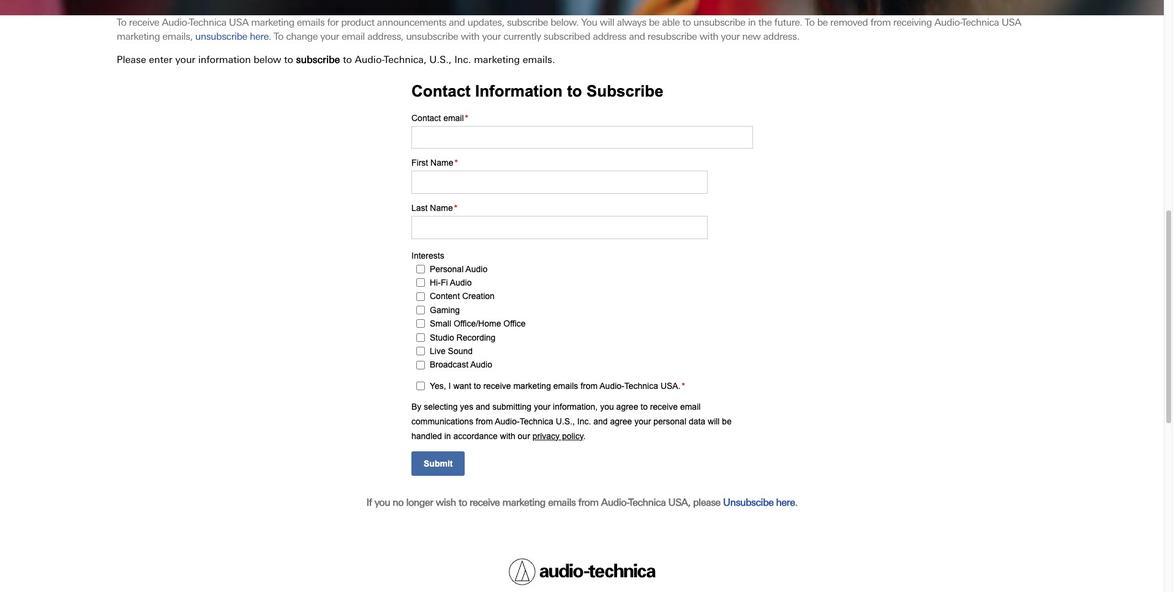 Task type: vqa. For each thing, say whether or not it's contained in the screenshot.
divider line image
no



Task type: locate. For each thing, give the bounding box(es) containing it.
0 horizontal spatial from
[[578, 497, 599, 509]]

1 horizontal spatial with
[[699, 31, 718, 43]]

1 horizontal spatial here
[[776, 497, 795, 509]]

to inside to receive audio-technica usa marketing emails for product announcements and updates, subscribe below. you will always be able to unsubscribe in the future. to be removed from receiving audio-technica usa marketing emails,
[[682, 17, 691, 28]]

2 horizontal spatial unsubscribe
[[693, 17, 745, 28]]

1 horizontal spatial usa
[[1002, 17, 1021, 28]]

subscribe
[[507, 17, 548, 28], [296, 54, 340, 65]]

1 horizontal spatial receive
[[470, 497, 500, 509]]

1 be from the left
[[649, 17, 659, 28]]

from
[[870, 17, 891, 28], [578, 497, 599, 509]]

1 horizontal spatial from
[[870, 17, 891, 28]]

and left updates, at the left top of page
[[449, 17, 465, 28]]

usa
[[229, 17, 249, 28], [1002, 17, 1021, 28]]

2 horizontal spatial to
[[805, 17, 815, 28]]

and down always
[[629, 31, 645, 43]]

0 horizontal spatial emails
[[297, 17, 325, 28]]

1 horizontal spatial subscribe
[[507, 17, 548, 28]]

the
[[758, 17, 772, 28]]

receive right wish
[[470, 497, 500, 509]]

subscribe inside to receive audio-technica usa marketing emails for product announcements and updates, subscribe below. you will always be able to unsubscribe in the future. to be removed from receiving audio-technica usa marketing emails,
[[507, 17, 548, 28]]

receive
[[129, 17, 159, 28], [470, 497, 500, 509]]

0 horizontal spatial unsubscribe
[[195, 31, 247, 43]]

marketing
[[251, 17, 294, 28], [117, 31, 160, 43], [474, 54, 520, 65], [502, 497, 546, 509]]

to up the please
[[117, 17, 126, 28]]

0 vertical spatial subscribe
[[507, 17, 548, 28]]

receive inside to receive audio-technica usa marketing emails for product announcements and updates, subscribe below. you will always be able to unsubscribe in the future. to be removed from receiving audio-technica usa marketing emails,
[[129, 17, 159, 28]]

here
[[250, 31, 269, 43], [776, 497, 795, 509]]

please
[[693, 497, 721, 509]]

unsubscribe
[[693, 17, 745, 28], [195, 31, 247, 43], [406, 31, 458, 43]]

to left change
[[274, 31, 283, 43]]

removed
[[830, 17, 868, 28]]

address,
[[367, 31, 403, 43]]

0 horizontal spatial with
[[461, 31, 479, 43]]

0 vertical spatial receive
[[129, 17, 159, 28]]

and
[[449, 17, 465, 28], [629, 31, 645, 43]]

be left able
[[649, 17, 659, 28]]

inc.
[[454, 54, 471, 65]]

technica
[[189, 17, 226, 28], [962, 17, 999, 28], [629, 497, 666, 509]]

receive up the please
[[129, 17, 159, 28]]

unsubscribe left in
[[693, 17, 745, 28]]

be left the removed
[[817, 17, 828, 28]]

here right the "unsubscibe" in the right bottom of the page
[[776, 497, 795, 509]]

0 vertical spatial and
[[449, 17, 465, 28]]

subscribe down change
[[296, 54, 340, 65]]

1 vertical spatial receive
[[470, 497, 500, 509]]

below
[[254, 54, 281, 65]]

2 with from the left
[[699, 31, 718, 43]]

unsubscribe here . to change your email address, unsubscribe with your currently subscribed address and resubscribe with your new address.
[[195, 31, 799, 43]]

email
[[342, 31, 365, 43]]

. right the "unsubscibe" in the right bottom of the page
[[795, 497, 798, 509]]

please
[[117, 54, 146, 65]]

your down emails,
[[175, 54, 195, 65]]

your down the for
[[320, 31, 339, 43]]

resubscribe
[[648, 31, 697, 43]]

updates,
[[468, 17, 504, 28]]

2 usa from the left
[[1002, 17, 1021, 28]]

1 horizontal spatial .
[[795, 497, 798, 509]]

with right resubscribe
[[699, 31, 718, 43]]

1 vertical spatial subscribe
[[296, 54, 340, 65]]

unsubscribe up u.s.,
[[406, 31, 458, 43]]

be
[[649, 17, 659, 28], [817, 17, 828, 28]]

0 horizontal spatial here
[[250, 31, 269, 43]]

0 vertical spatial emails
[[297, 17, 325, 28]]

.
[[269, 31, 271, 43], [795, 497, 798, 509]]

emails
[[297, 17, 325, 28], [548, 497, 576, 509]]

address.
[[763, 31, 799, 43]]

1 usa from the left
[[229, 17, 249, 28]]

with down updates, at the left top of page
[[461, 31, 479, 43]]

2 horizontal spatial technica
[[962, 17, 999, 28]]

receiving
[[893, 17, 932, 28]]

0 horizontal spatial usa
[[229, 17, 249, 28]]

product
[[341, 17, 374, 28]]

to right future.
[[805, 17, 815, 28]]

unsubscribe up information at the top of the page
[[195, 31, 247, 43]]

no
[[393, 497, 404, 509]]

unsubscibe here link
[[723, 497, 795, 509]]

with
[[461, 31, 479, 43], [699, 31, 718, 43]]

1 horizontal spatial be
[[817, 17, 828, 28]]

unsubscribe inside to receive audio-technica usa marketing emails for product announcements and updates, subscribe below. you will always be able to unsubscribe in the future. to be removed from receiving audio-technica usa marketing emails,
[[693, 17, 745, 28]]

subscribed
[[544, 31, 590, 43]]

0 horizontal spatial receive
[[129, 17, 159, 28]]

emails inside to receive audio-technica usa marketing emails for product announcements and updates, subscribe below. you will always be able to unsubscribe in the future. to be removed from receiving audio-technica usa marketing emails,
[[297, 17, 325, 28]]

information
[[198, 54, 251, 65]]

subscribe up currently
[[507, 17, 548, 28]]

1 horizontal spatial unsubscribe
[[406, 31, 458, 43]]

to right wish
[[459, 497, 467, 509]]

to right below on the left top
[[284, 54, 293, 65]]

0 vertical spatial from
[[870, 17, 891, 28]]

address
[[593, 31, 626, 43]]

0 horizontal spatial and
[[449, 17, 465, 28]]

technica,
[[384, 54, 427, 65]]

announcements
[[377, 17, 446, 28]]

audio-
[[162, 17, 189, 28], [934, 17, 962, 28], [355, 54, 384, 65], [601, 497, 629, 509]]

0 horizontal spatial be
[[649, 17, 659, 28]]

new
[[742, 31, 761, 43]]

0 horizontal spatial .
[[269, 31, 271, 43]]

your
[[320, 31, 339, 43], [482, 31, 501, 43], [721, 31, 740, 43], [175, 54, 195, 65]]

to
[[682, 17, 691, 28], [284, 54, 293, 65], [343, 54, 352, 65], [459, 497, 467, 509]]

change
[[286, 31, 318, 43]]

you
[[374, 497, 390, 509]]

for
[[327, 17, 339, 28]]

0 vertical spatial here
[[250, 31, 269, 43]]

here up below on the left top
[[250, 31, 269, 43]]

1 vertical spatial and
[[629, 31, 645, 43]]

0 horizontal spatial technica
[[189, 17, 226, 28]]

1 vertical spatial from
[[578, 497, 599, 509]]

to
[[117, 17, 126, 28], [805, 17, 815, 28], [274, 31, 283, 43]]

. up below on the left top
[[269, 31, 271, 43]]

to right able
[[682, 17, 691, 28]]

1 horizontal spatial emails
[[548, 497, 576, 509]]

0 vertical spatial .
[[269, 31, 271, 43]]



Task type: describe. For each thing, give the bounding box(es) containing it.
1 vertical spatial emails
[[548, 497, 576, 509]]

future.
[[774, 17, 802, 28]]

usa,
[[668, 497, 691, 509]]

0 horizontal spatial subscribe
[[296, 54, 340, 65]]

wish
[[436, 497, 456, 509]]

0 horizontal spatial to
[[117, 17, 126, 28]]

u.s.,
[[429, 54, 452, 65]]

below.
[[551, 17, 579, 28]]

1 horizontal spatial to
[[274, 31, 283, 43]]

to down email at left top
[[343, 54, 352, 65]]

longer
[[406, 497, 433, 509]]

to receive audio-technica usa marketing emails for product announcements and updates, subscribe below. you will always be able to unsubscribe in the future. to be removed from receiving audio-technica usa marketing emails,
[[117, 17, 1021, 43]]

store logo image
[[508, 559, 655, 586]]

and inside to receive audio-technica usa marketing emails for product announcements and updates, subscribe below. you will always be able to unsubscribe in the future. to be removed from receiving audio-technica usa marketing emails,
[[449, 17, 465, 28]]

your left new
[[721, 31, 740, 43]]

enter
[[149, 54, 172, 65]]

currently
[[503, 31, 541, 43]]

1 vertical spatial here
[[776, 497, 795, 509]]

unsubscibe
[[723, 497, 774, 509]]

able
[[662, 17, 680, 28]]

always
[[617, 17, 646, 28]]

emails,
[[162, 31, 193, 43]]

unsubscribe here link
[[195, 31, 269, 43]]

1 with from the left
[[461, 31, 479, 43]]

1 horizontal spatial and
[[629, 31, 645, 43]]

if
[[366, 497, 372, 509]]

from inside to receive audio-technica usa marketing emails for product announcements and updates, subscribe below. you will always be able to unsubscribe in the future. to be removed from receiving audio-technica usa marketing emails,
[[870, 17, 891, 28]]

2 be from the left
[[817, 17, 828, 28]]

1 vertical spatial .
[[795, 497, 798, 509]]

in
[[748, 17, 756, 28]]

1 horizontal spatial technica
[[629, 497, 666, 509]]

your down updates, at the left top of page
[[482, 31, 501, 43]]

will
[[600, 17, 614, 28]]

please enter your information below to subscribe to audio-technica, u.s., inc. marketing emails.
[[117, 54, 555, 65]]

if you no longer wish to receive marketing emails from audio-technica usa, please unsubscibe here .
[[366, 497, 798, 509]]

you
[[581, 17, 597, 28]]

emails.
[[523, 54, 555, 65]]



